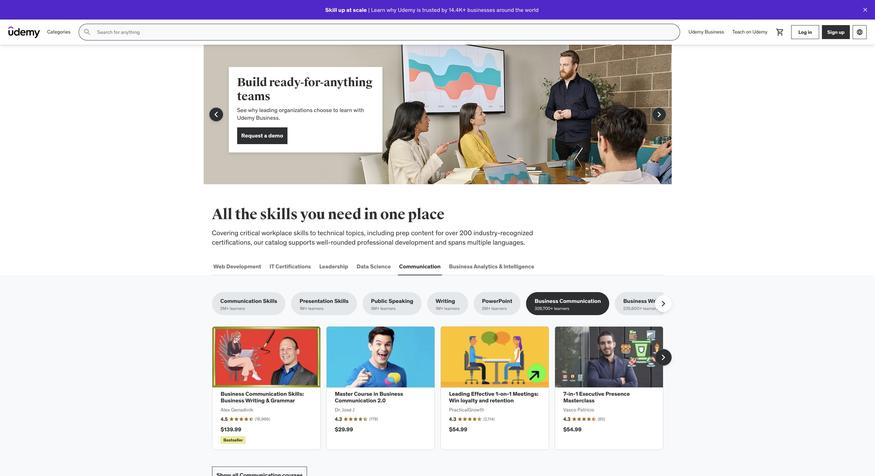 Task type: vqa. For each thing, say whether or not it's contained in the screenshot.
in
yes



Task type: describe. For each thing, give the bounding box(es) containing it.
2m+ inside communication skills 2m+ learners
[[220, 306, 229, 312]]

leading effective 1-on-1 meetings: win loyalty and retention link
[[449, 391, 539, 405]]

next image
[[658, 352, 669, 363]]

7-
[[564, 391, 569, 398]]

in inside master course in business communication 2.0
[[374, 391, 379, 398]]

workplace
[[262, 229, 292, 237]]

recognized
[[501, 229, 533, 237]]

data
[[357, 263, 369, 270]]

request
[[241, 132, 263, 139]]

0 vertical spatial in
[[808, 29, 813, 35]]

to inside build ready-for-anything teams see why leading organizations choose to learn with udemy business.
[[333, 107, 338, 114]]

learners for business writing
[[643, 306, 659, 312]]

up for sign
[[839, 29, 845, 35]]

235,600+
[[624, 306, 642, 312]]

including
[[367, 229, 394, 237]]

& inside button
[[499, 263, 503, 270]]

close image
[[862, 6, 869, 13]]

categories
[[47, 29, 70, 35]]

communication inside communication skills 2m+ learners
[[220, 298, 262, 305]]

it
[[270, 263, 274, 270]]

web
[[213, 263, 225, 270]]

well-
[[317, 238, 331, 247]]

effective
[[471, 391, 495, 398]]

learn
[[340, 107, 352, 114]]

why for |
[[387, 6, 397, 13]]

1 inside 7-in-1 executive presence masterclass
[[576, 391, 578, 398]]

business inside business communication 326,700+ learners
[[535, 298, 559, 305]]

catalog
[[265, 238, 287, 247]]

skills inside covering critical workplace skills to technical topics, including prep content for over 200 industry-recognized certifications, our catalog supports well-rounded professional development and spans multiple languages.
[[294, 229, 309, 237]]

topic filters element
[[212, 293, 676, 316]]

teach on udemy link
[[729, 24, 772, 41]]

business inside business writing 235,600+ learners
[[624, 298, 647, 305]]

for-
[[304, 75, 324, 90]]

trusted
[[422, 6, 440, 13]]

all
[[212, 206, 233, 224]]

leading effective 1-on-1 meetings: win loyalty and retention
[[449, 391, 539, 405]]

a
[[264, 132, 267, 139]]

on-
[[501, 391, 509, 398]]

to inside covering critical workplace skills to technical topics, including prep content for over 200 industry-recognized certifications, our catalog supports well-rounded professional development and spans multiple languages.
[[310, 229, 316, 237]]

on
[[746, 29, 752, 35]]

1 vertical spatial in
[[364, 206, 378, 224]]

1m+ inside writing 1m+ learners
[[436, 306, 444, 312]]

certifications,
[[212, 238, 252, 247]]

|
[[368, 6, 370, 13]]

intelligence
[[504, 263, 535, 270]]

communication button
[[398, 258, 442, 275]]

speaking
[[389, 298, 414, 305]]

200
[[460, 229, 472, 237]]

see
[[237, 107, 247, 114]]

3m+
[[371, 306, 380, 312]]

writing 1m+ learners
[[436, 298, 460, 312]]

business inside button
[[449, 263, 473, 270]]

executive
[[580, 391, 605, 398]]

326,700+
[[535, 306, 553, 312]]

languages.
[[493, 238, 525, 247]]

web development button
[[212, 258, 263, 275]]

business writing 235,600+ learners
[[624, 298, 668, 312]]

teams
[[237, 89, 270, 104]]

retention
[[490, 398, 514, 405]]

previous image
[[211, 109, 222, 120]]

demo
[[268, 132, 283, 139]]

learners inside powerpoint 2m+ learners
[[492, 306, 507, 312]]

organizations
[[279, 107, 313, 114]]

masterclass
[[564, 398, 595, 405]]

carousel element containing business communication skills: business writing & grammar
[[212, 327, 672, 451]]

7-in-1 executive presence masterclass
[[564, 391, 630, 405]]

communication inside business communication 326,700+ learners
[[560, 298, 601, 305]]

critical
[[240, 229, 260, 237]]

udemy business link
[[685, 24, 729, 41]]

our
[[254, 238, 264, 247]]

for
[[436, 229, 444, 237]]

request a demo link
[[237, 128, 288, 144]]

choose a language image
[[857, 29, 864, 36]]

over
[[446, 229, 458, 237]]

public
[[371, 298, 388, 305]]

scale
[[353, 6, 367, 13]]

skills for presentation skills
[[334, 298, 349, 305]]

sign up link
[[823, 25, 850, 39]]

multiple
[[468, 238, 492, 247]]

communication inside button
[[399, 263, 441, 270]]

0 vertical spatial the
[[516, 6, 524, 13]]

data science button
[[355, 258, 392, 275]]

web development
[[213, 263, 261, 270]]

in-
[[569, 391, 576, 398]]

all the skills you need in one place
[[212, 206, 445, 224]]

certifications
[[276, 263, 311, 270]]

submit search image
[[83, 28, 92, 36]]

carousel element containing build ready-for-anything teams
[[204, 45, 672, 185]]

0 vertical spatial next image
[[654, 109, 665, 120]]

and inside covering critical workplace skills to technical topics, including prep content for over 200 industry-recognized certifications, our catalog supports well-rounded professional development and spans multiple languages.
[[436, 238, 447, 247]]



Task type: locate. For each thing, give the bounding box(es) containing it.
4 learners from the left
[[445, 306, 460, 312]]

0 vertical spatial and
[[436, 238, 447, 247]]

1 vertical spatial the
[[235, 206, 257, 224]]

& right analytics
[[499, 263, 503, 270]]

1 horizontal spatial up
[[839, 29, 845, 35]]

learners inside business writing 235,600+ learners
[[643, 306, 659, 312]]

it certifications
[[270, 263, 311, 270]]

with
[[354, 107, 364, 114]]

and right loyalty
[[479, 398, 489, 405]]

master course in business communication 2.0 link
[[335, 391, 403, 405]]

skills for communication skills
[[263, 298, 277, 305]]

why
[[387, 6, 397, 13], [248, 107, 258, 114]]

2 2m+ from the left
[[482, 306, 491, 312]]

0 horizontal spatial skills
[[263, 298, 277, 305]]

1 right 7-
[[576, 391, 578, 398]]

2m+ inside powerpoint 2m+ learners
[[482, 306, 491, 312]]

build
[[237, 75, 267, 90]]

0 horizontal spatial to
[[310, 229, 316, 237]]

build ready-for-anything teams see why leading organizations choose to learn with udemy business.
[[237, 75, 373, 121]]

communication
[[399, 263, 441, 270], [220, 298, 262, 305], [560, 298, 601, 305], [246, 391, 287, 398], [335, 398, 377, 405]]

in right log
[[808, 29, 813, 35]]

to left learn
[[333, 107, 338, 114]]

at
[[347, 6, 352, 13]]

communication inside 'business communication skills: business writing & grammar'
[[246, 391, 287, 398]]

1 vertical spatial to
[[310, 229, 316, 237]]

the
[[516, 6, 524, 13], [235, 206, 257, 224]]

spans
[[448, 238, 466, 247]]

log in link
[[792, 25, 820, 39]]

learners inside communication skills 2m+ learners
[[230, 306, 245, 312]]

up right sign
[[839, 29, 845, 35]]

learners inside business communication 326,700+ learners
[[554, 306, 570, 312]]

1 inside leading effective 1-on-1 meetings: win loyalty and retention
[[509, 391, 512, 398]]

5 learners from the left
[[492, 306, 507, 312]]

covering
[[212, 229, 239, 237]]

writing inside business writing 235,600+ learners
[[648, 298, 668, 305]]

skills inside presentation skills 1m+ learners
[[334, 298, 349, 305]]

0 horizontal spatial writing
[[245, 398, 265, 405]]

up
[[338, 6, 345, 13], [839, 29, 845, 35]]

7-in-1 executive presence masterclass link
[[564, 391, 630, 405]]

0 vertical spatial why
[[387, 6, 397, 13]]

1 horizontal spatial 2m+
[[482, 306, 491, 312]]

prep
[[396, 229, 410, 237]]

covering critical workplace skills to technical topics, including prep content for over 200 industry-recognized certifications, our catalog supports well-rounded professional development and spans multiple languages.
[[212, 229, 533, 247]]

udemy business
[[689, 29, 724, 35]]

is
[[417, 6, 421, 13]]

1m+
[[300, 306, 307, 312], [436, 306, 444, 312]]

anything
[[324, 75, 373, 90]]

0 horizontal spatial 1
[[509, 391, 512, 398]]

&
[[499, 263, 503, 270], [266, 398, 270, 405]]

skill
[[325, 6, 337, 13]]

public speaking 3m+ learners
[[371, 298, 414, 312]]

teach
[[733, 29, 745, 35]]

why right see
[[248, 107, 258, 114]]

2 learners from the left
[[308, 306, 324, 312]]

place
[[408, 206, 445, 224]]

1 2m+ from the left
[[220, 306, 229, 312]]

industry-
[[474, 229, 501, 237]]

need
[[328, 206, 362, 224]]

2 skills from the left
[[334, 298, 349, 305]]

2 horizontal spatial writing
[[648, 298, 668, 305]]

writing inside 'business communication skills: business writing & grammar'
[[245, 398, 265, 405]]

it certifications button
[[268, 258, 313, 275]]

around
[[497, 6, 514, 13]]

0 horizontal spatial the
[[235, 206, 257, 224]]

1 vertical spatial up
[[839, 29, 845, 35]]

writing inside writing 1m+ learners
[[436, 298, 455, 305]]

shopping cart with 0 items image
[[776, 28, 785, 36]]

learn
[[371, 6, 385, 13]]

learners inside public speaking 3m+ learners
[[381, 306, 396, 312]]

up left "at"
[[338, 6, 345, 13]]

1 1 from the left
[[509, 391, 512, 398]]

learners for presentation skills
[[308, 306, 324, 312]]

0 horizontal spatial up
[[338, 6, 345, 13]]

communication inside master course in business communication 2.0
[[335, 398, 377, 405]]

0 horizontal spatial &
[[266, 398, 270, 405]]

why inside build ready-for-anything teams see why leading organizations choose to learn with udemy business.
[[248, 107, 258, 114]]

& left grammar
[[266, 398, 270, 405]]

0 vertical spatial to
[[333, 107, 338, 114]]

why right learn on the left
[[387, 6, 397, 13]]

1 horizontal spatial the
[[516, 6, 524, 13]]

1
[[509, 391, 512, 398], [576, 391, 578, 398]]

skills inside communication skills 2m+ learners
[[263, 298, 277, 305]]

course
[[354, 391, 373, 398]]

to up supports
[[310, 229, 316, 237]]

grammar
[[271, 398, 295, 405]]

carousel element
[[204, 45, 672, 185], [212, 327, 672, 451]]

skills up supports
[[294, 229, 309, 237]]

1 horizontal spatial why
[[387, 6, 397, 13]]

1 horizontal spatial 1
[[576, 391, 578, 398]]

1 horizontal spatial 1m+
[[436, 306, 444, 312]]

in right course
[[374, 391, 379, 398]]

udemy image
[[8, 26, 40, 38]]

technical
[[318, 229, 345, 237]]

development
[[226, 263, 261, 270]]

learners for business communication
[[554, 306, 570, 312]]

skill up at scale | learn why udemy is trusted by 14.4k+ businesses around the world
[[325, 6, 539, 13]]

7 learners from the left
[[643, 306, 659, 312]]

2 1m+ from the left
[[436, 306, 444, 312]]

next image
[[654, 109, 665, 120], [658, 299, 669, 310]]

the left the world
[[516, 6, 524, 13]]

1 skills from the left
[[263, 298, 277, 305]]

1 horizontal spatial to
[[333, 107, 338, 114]]

1 learners from the left
[[230, 306, 245, 312]]

master course in business communication 2.0
[[335, 391, 403, 405]]

skills
[[260, 206, 298, 224], [294, 229, 309, 237]]

learners inside writing 1m+ learners
[[445, 306, 460, 312]]

udemy inside build ready-for-anything teams see why leading organizations choose to learn with udemy business.
[[237, 114, 255, 121]]

0 vertical spatial &
[[499, 263, 503, 270]]

1 vertical spatial and
[[479, 398, 489, 405]]

business analytics & intelligence button
[[448, 258, 536, 275]]

skills:
[[288, 391, 304, 398]]

presence
[[606, 391, 630, 398]]

0 vertical spatial up
[[338, 6, 345, 13]]

in up including
[[364, 206, 378, 224]]

1 vertical spatial &
[[266, 398, 270, 405]]

you
[[300, 206, 325, 224]]

presentation
[[300, 298, 333, 305]]

skills down it
[[263, 298, 277, 305]]

business.
[[256, 114, 280, 121]]

leading
[[259, 107, 278, 114]]

science
[[370, 263, 391, 270]]

2.0
[[378, 398, 386, 405]]

1 horizontal spatial writing
[[436, 298, 455, 305]]

1 right 1-
[[509, 391, 512, 398]]

3 learners from the left
[[381, 306, 396, 312]]

0 vertical spatial carousel element
[[204, 45, 672, 185]]

learners for public speaking
[[381, 306, 396, 312]]

1 vertical spatial next image
[[658, 299, 669, 310]]

leading
[[449, 391, 470, 398]]

0 horizontal spatial 2m+
[[220, 306, 229, 312]]

leadership button
[[318, 258, 350, 275]]

supports
[[289, 238, 315, 247]]

0 horizontal spatial 1m+
[[300, 306, 307, 312]]

one
[[380, 206, 406, 224]]

1 vertical spatial skills
[[294, 229, 309, 237]]

up for skill
[[338, 6, 345, 13]]

log
[[799, 29, 807, 35]]

business communication 326,700+ learners
[[535, 298, 601, 312]]

0 horizontal spatial why
[[248, 107, 258, 114]]

and inside leading effective 1-on-1 meetings: win loyalty and retention
[[479, 398, 489, 405]]

businesses
[[468, 6, 496, 13]]

learners inside presentation skills 1m+ learners
[[308, 306, 324, 312]]

1 1m+ from the left
[[300, 306, 307, 312]]

rounded
[[331, 238, 356, 247]]

teach on udemy
[[733, 29, 768, 35]]

topics,
[[346, 229, 366, 237]]

1 horizontal spatial skills
[[334, 298, 349, 305]]

loyalty
[[461, 398, 478, 405]]

& inside 'business communication skills: business writing & grammar'
[[266, 398, 270, 405]]

analytics
[[474, 263, 498, 270]]

0 vertical spatial skills
[[260, 206, 298, 224]]

14.4k+
[[449, 6, 466, 13]]

skills right presentation
[[334, 298, 349, 305]]

1 horizontal spatial and
[[479, 398, 489, 405]]

win
[[449, 398, 460, 405]]

1 vertical spatial carousel element
[[212, 327, 672, 451]]

ready-
[[269, 75, 304, 90]]

powerpoint
[[482, 298, 513, 305]]

1 horizontal spatial &
[[499, 263, 503, 270]]

business inside master course in business communication 2.0
[[380, 391, 403, 398]]

why for teams
[[248, 107, 258, 114]]

learners for communication skills
[[230, 306, 245, 312]]

development
[[395, 238, 434, 247]]

Search for anything text field
[[96, 26, 672, 38]]

powerpoint 2m+ learners
[[482, 298, 513, 312]]

next image inside topic filters element
[[658, 299, 669, 310]]

the up critical
[[235, 206, 257, 224]]

leadership
[[320, 263, 348, 270]]

professional
[[357, 238, 394, 247]]

2 1 from the left
[[576, 391, 578, 398]]

1-
[[496, 391, 501, 398]]

business communication skills: business writing & grammar link
[[221, 391, 304, 405]]

and down for
[[436, 238, 447, 247]]

sign up
[[828, 29, 845, 35]]

1m+ inside presentation skills 1m+ learners
[[300, 306, 307, 312]]

1 vertical spatial why
[[248, 107, 258, 114]]

world
[[525, 6, 539, 13]]

categories button
[[43, 24, 75, 41]]

6 learners from the left
[[554, 306, 570, 312]]

business analytics & intelligence
[[449, 263, 535, 270]]

2 vertical spatial in
[[374, 391, 379, 398]]

0 horizontal spatial and
[[436, 238, 447, 247]]

request a demo
[[241, 132, 283, 139]]

sign
[[828, 29, 838, 35]]

skills up workplace
[[260, 206, 298, 224]]



